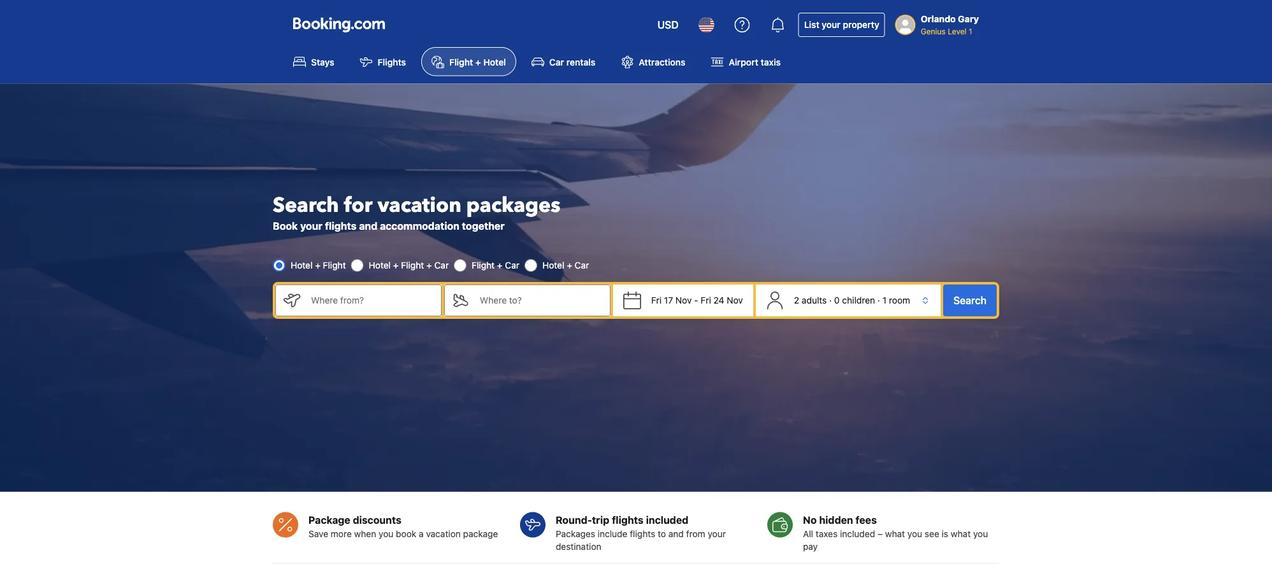 Task type: locate. For each thing, give the bounding box(es) containing it.
search inside search for vacation packages book your flights and accommodation together
[[273, 192, 339, 220]]

1 fri from the left
[[651, 295, 662, 306]]

flights down for
[[325, 220, 357, 232]]

0 vertical spatial 1
[[969, 27, 973, 36]]

2 horizontal spatial you
[[973, 529, 988, 540]]

flights inside search for vacation packages book your flights and accommodation together
[[325, 220, 357, 232]]

0 horizontal spatial and
[[359, 220, 378, 232]]

you down discounts
[[379, 529, 394, 540]]

search inside button
[[954, 295, 987, 307]]

1 horizontal spatial nov
[[727, 295, 743, 306]]

discounts
[[353, 514, 402, 527]]

rentals
[[567, 57, 596, 67]]

vacation
[[378, 192, 461, 220], [426, 529, 461, 540]]

you right is
[[973, 529, 988, 540]]

included
[[646, 514, 689, 527], [840, 529, 875, 540]]

2 nov from the left
[[727, 295, 743, 306]]

+ for flight + hotel
[[476, 57, 481, 67]]

car
[[549, 57, 564, 67], [434, 260, 449, 271], [505, 260, 520, 271], [575, 260, 589, 271]]

search for search
[[954, 295, 987, 307]]

include
[[598, 529, 628, 540]]

orlando
[[921, 14, 956, 24]]

0 vertical spatial flights
[[325, 220, 357, 232]]

flights
[[325, 220, 357, 232], [612, 514, 644, 527], [630, 529, 656, 540]]

airport taxis
[[729, 57, 781, 67]]

0 horizontal spatial fri
[[651, 295, 662, 306]]

1 vertical spatial included
[[840, 529, 875, 540]]

0 vertical spatial vacation
[[378, 192, 461, 220]]

your right the from
[[708, 529, 726, 540]]

0 horizontal spatial what
[[885, 529, 905, 540]]

flights left to
[[630, 529, 656, 540]]

search for vacation packages book your flights and accommodation together
[[273, 192, 561, 232]]

list
[[804, 19, 820, 30]]

1 horizontal spatial fri
[[701, 295, 711, 306]]

what right is
[[951, 529, 971, 540]]

to
[[658, 529, 666, 540]]

car rentals
[[549, 57, 596, 67]]

fri right the -
[[701, 295, 711, 306]]

nov left the -
[[676, 295, 692, 306]]

1 horizontal spatial search
[[954, 295, 987, 307]]

no
[[803, 514, 817, 527]]

all
[[803, 529, 814, 540]]

vacation inside package discounts save more when you book a vacation package
[[426, 529, 461, 540]]

2
[[794, 295, 800, 306]]

adults
[[802, 295, 827, 306]]

airport
[[729, 57, 759, 67]]

1 horizontal spatial included
[[840, 529, 875, 540]]

+ for hotel + flight + car
[[393, 260, 399, 271]]

hotel
[[484, 57, 506, 67], [291, 260, 313, 271], [369, 260, 391, 271], [543, 260, 564, 271]]

flights for for
[[325, 220, 357, 232]]

flight
[[449, 57, 473, 67], [323, 260, 346, 271], [401, 260, 424, 271], [472, 260, 495, 271]]

0 vertical spatial your
[[822, 19, 841, 30]]

+ for hotel + flight
[[315, 260, 321, 271]]

+ for flight + car
[[497, 260, 503, 271]]

hotel for hotel + car
[[543, 260, 564, 271]]

round-
[[556, 514, 592, 527]]

vacation right the a
[[426, 529, 461, 540]]

1 vertical spatial flights
[[612, 514, 644, 527]]

together
[[462, 220, 505, 232]]

–
[[878, 529, 883, 540]]

2 adults · 0 children · 1 room
[[794, 295, 910, 306]]

your right book
[[300, 220, 323, 232]]

0 horizontal spatial included
[[646, 514, 689, 527]]

level
[[948, 27, 967, 36]]

1 horizontal spatial 1
[[969, 27, 973, 36]]

for
[[344, 192, 373, 220]]

0 horizontal spatial ·
[[830, 295, 832, 306]]

1 horizontal spatial and
[[669, 529, 684, 540]]

flight + hotel link
[[421, 47, 516, 76]]

what right –
[[885, 529, 905, 540]]

1 you from the left
[[379, 529, 394, 540]]

package
[[309, 514, 351, 527]]

0 horizontal spatial nov
[[676, 295, 692, 306]]

included down fees
[[840, 529, 875, 540]]

+
[[476, 57, 481, 67], [315, 260, 321, 271], [393, 260, 399, 271], [427, 260, 432, 271], [497, 260, 503, 271], [567, 260, 572, 271]]

included up to
[[646, 514, 689, 527]]

your right list
[[822, 19, 841, 30]]

+ for hotel + car
[[567, 260, 572, 271]]

you left see on the right bottom of page
[[908, 529, 923, 540]]

2 vertical spatial your
[[708, 529, 726, 540]]

hotel for hotel + flight
[[291, 260, 313, 271]]

2 horizontal spatial your
[[822, 19, 841, 30]]

your
[[822, 19, 841, 30], [300, 220, 323, 232], [708, 529, 726, 540]]

vacation inside search for vacation packages book your flights and accommodation together
[[378, 192, 461, 220]]

1 horizontal spatial you
[[908, 529, 923, 540]]

2 vertical spatial flights
[[630, 529, 656, 540]]

0 vertical spatial search
[[273, 192, 339, 220]]

usd button
[[650, 10, 686, 40]]

fri left 17
[[651, 295, 662, 306]]

0 horizontal spatial you
[[379, 529, 394, 540]]

stays link
[[283, 47, 345, 76]]

·
[[830, 295, 832, 306], [878, 295, 880, 306]]

1 left room
[[883, 295, 887, 306]]

· left 0
[[830, 295, 832, 306]]

fri
[[651, 295, 662, 306], [701, 295, 711, 306]]

2 fri from the left
[[701, 295, 711, 306]]

is
[[942, 529, 949, 540]]

1 horizontal spatial your
[[708, 529, 726, 540]]

vacation up accommodation
[[378, 192, 461, 220]]

stays
[[311, 57, 334, 67]]

see
[[925, 529, 940, 540]]

packages
[[556, 529, 595, 540]]

-
[[694, 295, 699, 306]]

and
[[359, 220, 378, 232], [669, 529, 684, 540]]

1 vertical spatial search
[[954, 295, 987, 307]]

more
[[331, 529, 352, 540]]

1 vertical spatial and
[[669, 529, 684, 540]]

and right to
[[669, 529, 684, 540]]

1 vertical spatial vacation
[[426, 529, 461, 540]]

what
[[885, 529, 905, 540], [951, 529, 971, 540]]

save
[[309, 529, 328, 540]]

0 horizontal spatial search
[[273, 192, 339, 220]]

Where from? field
[[301, 285, 442, 317]]

search
[[273, 192, 339, 220], [954, 295, 987, 307]]

package discounts save more when you book a vacation package
[[309, 514, 498, 540]]

1
[[969, 27, 973, 36], [883, 295, 887, 306]]

and down for
[[359, 220, 378, 232]]

fees
[[856, 514, 877, 527]]

0 vertical spatial and
[[359, 220, 378, 232]]

flights link
[[350, 47, 416, 76]]

book
[[396, 529, 417, 540]]

1 vertical spatial 1
[[883, 295, 887, 306]]

1 horizontal spatial ·
[[878, 295, 880, 306]]

genius
[[921, 27, 946, 36]]

· right children on the bottom of page
[[878, 295, 880, 306]]

0 vertical spatial included
[[646, 514, 689, 527]]

1 horizontal spatial what
[[951, 529, 971, 540]]

0 horizontal spatial your
[[300, 220, 323, 232]]

you
[[379, 529, 394, 540], [908, 529, 923, 540], [973, 529, 988, 540]]

1 vertical spatial your
[[300, 220, 323, 232]]

your inside round-trip flights included packages include flights to and from your destination
[[708, 529, 726, 540]]

1 down gary
[[969, 27, 973, 36]]

nov right 24 at the bottom right of page
[[727, 295, 743, 306]]

nov
[[676, 295, 692, 306], [727, 295, 743, 306]]

Where to? field
[[470, 285, 611, 317]]

flights up the include
[[612, 514, 644, 527]]

search for search for vacation packages book your flights and accommodation together
[[273, 192, 339, 220]]



Task type: vqa. For each thing, say whether or not it's contained in the screenshot.
airport taxis
yes



Task type: describe. For each thing, give the bounding box(es) containing it.
taxes
[[816, 529, 838, 540]]

book
[[273, 220, 298, 232]]

pay
[[803, 542, 818, 552]]

search button
[[944, 285, 997, 317]]

package
[[463, 529, 498, 540]]

orlando gary genius level 1
[[921, 14, 979, 36]]

1 · from the left
[[830, 295, 832, 306]]

destination
[[556, 542, 602, 552]]

you inside package discounts save more when you book a vacation package
[[379, 529, 394, 540]]

hotel + car
[[543, 260, 589, 271]]

list your property
[[804, 19, 880, 30]]

1 nov from the left
[[676, 295, 692, 306]]

room
[[889, 295, 910, 306]]

no hidden fees all taxes included – what you see is what you pay
[[803, 514, 988, 552]]

packages
[[467, 192, 561, 220]]

flight + hotel
[[449, 57, 506, 67]]

flights for trip
[[630, 529, 656, 540]]

2 you from the left
[[908, 529, 923, 540]]

when
[[354, 529, 376, 540]]

a
[[419, 529, 424, 540]]

from
[[686, 529, 706, 540]]

hotel + flight + car
[[369, 260, 449, 271]]

attractions
[[639, 57, 686, 67]]

hidden
[[819, 514, 853, 527]]

usd
[[658, 19, 679, 31]]

0
[[834, 295, 840, 306]]

accommodation
[[380, 220, 460, 232]]

hotel + flight
[[291, 260, 346, 271]]

3 you from the left
[[973, 529, 988, 540]]

children
[[842, 295, 875, 306]]

taxis
[[761, 57, 781, 67]]

2 what from the left
[[951, 529, 971, 540]]

fri 17 nov - fri 24 nov
[[651, 295, 743, 306]]

your inside search for vacation packages book your flights and accommodation together
[[300, 220, 323, 232]]

car rentals link
[[521, 47, 606, 76]]

2 · from the left
[[878, 295, 880, 306]]

24
[[714, 295, 725, 306]]

gary
[[958, 14, 979, 24]]

attractions link
[[611, 47, 696, 76]]

and inside search for vacation packages book your flights and accommodation together
[[359, 220, 378, 232]]

17
[[664, 295, 673, 306]]

list your property link
[[799, 13, 885, 37]]

flight + car
[[472, 260, 520, 271]]

round-trip flights included packages include flights to and from your destination
[[556, 514, 726, 552]]

trip
[[592, 514, 610, 527]]

included inside no hidden fees all taxes included – what you see is what you pay
[[840, 529, 875, 540]]

airport taxis link
[[701, 47, 791, 76]]

1 what from the left
[[885, 529, 905, 540]]

1 inside orlando gary genius level 1
[[969, 27, 973, 36]]

flights
[[378, 57, 406, 67]]

property
[[843, 19, 880, 30]]

booking.com online hotel reservations image
[[293, 17, 385, 33]]

0 horizontal spatial 1
[[883, 295, 887, 306]]

and inside round-trip flights included packages include flights to and from your destination
[[669, 529, 684, 540]]

hotel for hotel + flight + car
[[369, 260, 391, 271]]

included inside round-trip flights included packages include flights to and from your destination
[[646, 514, 689, 527]]



